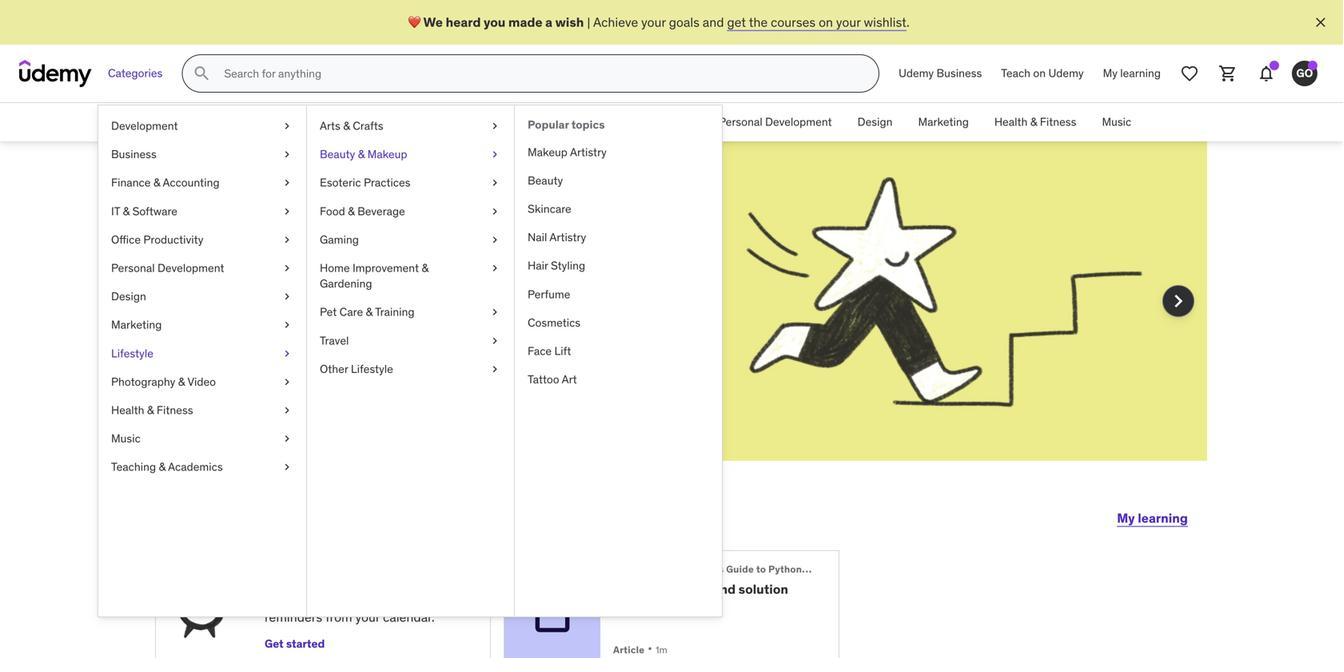 Task type: vqa. For each thing, say whether or not it's contained in the screenshot.
the Show more
no



Task type: describe. For each thing, give the bounding box(es) containing it.
face lift link
[[515, 337, 722, 366]]

and inside the ultimate beginners guide to python programming 11. homework and solution
[[713, 582, 736, 598]]

xsmall image for other lifestyle
[[489, 362, 501, 377]]

udemy image
[[19, 60, 92, 87]]

home improvement & gardening
[[320, 261, 429, 291]]

it for health & fitness
[[509, 115, 518, 129]]

0 vertical spatial music link
[[1089, 103, 1144, 142]]

health & fitness for the left the health & fitness link
[[111, 403, 193, 418]]

keep
[[423, 299, 453, 315]]

it & software link for lifestyle
[[98, 197, 306, 226]]

beginners
[[676, 564, 724, 576]]

it & software link for health & fitness
[[496, 103, 588, 142]]

homework
[[631, 582, 710, 598]]

1 horizontal spatial on
[[1033, 66, 1046, 81]]

lifestyle link
[[98, 340, 306, 368]]

gaming
[[320, 233, 359, 247]]

close image
[[1313, 14, 1329, 30]]

travel
[[320, 334, 349, 348]]

the
[[613, 564, 631, 576]]

& inside home improvement & gardening
[[422, 261, 429, 275]]

business link for lifestyle
[[98, 140, 306, 169]]

2 vertical spatial learning
[[1138, 510, 1188, 527]]

office productivity link for lifestyle
[[98, 226, 306, 254]]

& for photography & video link
[[178, 375, 185, 389]]

face
[[528, 344, 552, 359]]

other
[[320, 362, 348, 376]]

0 vertical spatial my learning link
[[1094, 54, 1171, 93]]

skincare
[[528, 202, 571, 216]]

a inside every day a little closer learning helps you reach your goals. keep learning and reap the rewards.
[[377, 211, 396, 253]]

carousel element
[[136, 142, 1207, 500]]

xsmall image for it & software
[[281, 204, 293, 219]]

little inside schedule time to learn a little each day adds up. get reminders from your calendar.
[[276, 592, 301, 608]]

.
[[907, 14, 910, 30]]

finance & accounting link for lifestyle
[[98, 169, 306, 197]]

closer
[[213, 251, 310, 293]]

guide
[[726, 564, 754, 576]]

wish
[[555, 14, 584, 30]]

& for the health & fitness link to the top
[[1030, 115, 1037, 129]]

1 horizontal spatial a
[[545, 14, 553, 30]]

development link
[[98, 112, 306, 140]]

music for the top music link
[[1102, 115, 1132, 129]]

marketing for health & fitness
[[918, 115, 969, 129]]

reap
[[237, 317, 263, 333]]

1m
[[656, 645, 668, 657]]

office productivity link for health & fitness
[[588, 103, 706, 142]]

xsmall image for home improvement & gardening
[[489, 261, 501, 276]]

art
[[562, 373, 577, 387]]

marketing link for lifestyle
[[98, 311, 306, 340]]

beauty & makeup link
[[307, 140, 514, 169]]

courses
[[771, 14, 816, 30]]

your left goals
[[641, 14, 666, 30]]

0 vertical spatial business
[[937, 66, 982, 81]]

0 vertical spatial and
[[703, 14, 724, 30]]

office for lifestyle
[[111, 233, 141, 247]]

business for health & fitness
[[304, 115, 350, 129]]

it & software for lifestyle
[[111, 204, 178, 219]]

let's start learning, gary
[[155, 499, 473, 532]]

finance & accounting for lifestyle
[[111, 176, 220, 190]]

go
[[1297, 66, 1313, 80]]

marketing for lifestyle
[[111, 318, 162, 332]]

get started button
[[265, 634, 325, 656]]

productivity for health & fitness
[[633, 115, 693, 129]]

photography
[[111, 375, 175, 389]]

gary
[[409, 499, 473, 532]]

tattoo
[[528, 373, 559, 387]]

your inside every day a little closer learning helps you reach your goals. keep learning and reap the rewards.
[[358, 299, 383, 315]]

popular
[[528, 118, 569, 132]]

artistry for makeup artistry
[[570, 145, 607, 159]]

training
[[375, 305, 415, 320]]

& for it & software link associated with lifestyle
[[123, 204, 130, 219]]

day inside schedule time to learn a little each day adds up. get reminders from your calendar.
[[335, 592, 355, 608]]

teach on udemy link
[[992, 54, 1094, 93]]

& for it & software link corresponding to health & fitness
[[521, 115, 528, 129]]

it & software for health & fitness
[[509, 115, 575, 129]]

0 vertical spatial on
[[819, 14, 833, 30]]

and inside every day a little closer learning helps you reach your goals. keep learning and reap the rewards.
[[213, 317, 234, 333]]

skincare link
[[515, 195, 722, 224]]

0 vertical spatial lifestyle
[[111, 346, 153, 361]]

pet care & training
[[320, 305, 415, 320]]

1 horizontal spatial the
[[749, 14, 768, 30]]

to inside schedule time to learn a little each day adds up. get reminders from your calendar.
[[355, 568, 368, 584]]

other lifestyle link
[[307, 355, 514, 384]]

up.
[[389, 592, 407, 608]]

perfume
[[528, 287, 570, 302]]

❤️   we heard you made a wish | achieve your goals and get the courses on your wishlist .
[[408, 14, 910, 30]]

academics
[[168, 460, 223, 475]]

nail artistry link
[[515, 224, 722, 252]]

artistry for nail artistry
[[550, 230, 586, 245]]

cosmetics link
[[515, 309, 722, 337]]

xsmall image for finance & accounting
[[281, 175, 293, 191]]

we
[[423, 14, 443, 30]]

learn
[[371, 568, 402, 584]]

hair
[[528, 259, 548, 273]]

home
[[320, 261, 350, 275]]

software for health & fitness
[[530, 115, 575, 129]]

adds
[[358, 592, 386, 608]]

lift
[[555, 344, 571, 359]]

personal development link for lifestyle
[[98, 254, 306, 283]]

xsmall image for health & fitness
[[281, 403, 293, 419]]

arts & crafts
[[320, 119, 383, 133]]

learning
[[213, 299, 263, 315]]

& for the arts & crafts link
[[343, 119, 350, 133]]

notifications image
[[1257, 64, 1276, 83]]

0 vertical spatial learning
[[1120, 66, 1161, 81]]

11. homework and solution link
[[613, 582, 813, 598]]

photography & video
[[111, 375, 216, 389]]

pet care & training link
[[307, 298, 514, 327]]

productivity for lifestyle
[[143, 233, 203, 247]]

xsmall image for music
[[281, 431, 293, 447]]

let's
[[155, 499, 216, 532]]

development for health & fitness
[[765, 115, 832, 129]]

music for the bottommost music link
[[111, 432, 141, 446]]

& for teaching & academics "link"
[[159, 460, 166, 475]]

teach on udemy
[[1001, 66, 1084, 81]]

wishlist
[[864, 14, 907, 30]]

submit search image
[[192, 64, 211, 83]]

get started
[[265, 637, 325, 652]]

food & beverage link
[[307, 197, 514, 226]]

heard
[[446, 14, 481, 30]]

schedule
[[265, 568, 322, 584]]

accounting for lifestyle
[[163, 176, 220, 190]]

xsmall image for gaming
[[489, 232, 501, 248]]

xsmall image for arts & crafts
[[489, 118, 501, 134]]

health & fitness for the health & fitness link to the top
[[995, 115, 1077, 129]]

accounting for health & fitness
[[427, 115, 484, 129]]

office for health & fitness
[[601, 115, 631, 129]]

1 unread notification image
[[1270, 61, 1279, 70]]

to inside the ultimate beginners guide to python programming 11. homework and solution
[[756, 564, 766, 576]]

start
[[221, 499, 283, 532]]

personal development for lifestyle
[[111, 261, 224, 275]]

food & beverage
[[320, 204, 405, 219]]

fitness for the health & fitness link to the top
[[1040, 115, 1077, 129]]

care
[[340, 305, 363, 320]]

1 vertical spatial music link
[[98, 425, 306, 453]]

made
[[508, 14, 543, 30]]

next image
[[1166, 289, 1191, 314]]

personal development link for health & fitness
[[706, 103, 845, 142]]

hair styling link
[[515, 252, 722, 280]]

0 vertical spatial my
[[1103, 66, 1118, 81]]

nail
[[528, 230, 547, 245]]

gardening
[[320, 277, 372, 291]]

solution
[[739, 582, 788, 598]]

makeup artistry
[[528, 145, 607, 159]]

health for the left the health & fitness link
[[111, 403, 144, 418]]

arts
[[320, 119, 341, 133]]

photography & video link
[[98, 368, 306, 397]]

improvement
[[353, 261, 419, 275]]

finance for lifestyle
[[111, 176, 151, 190]]

video
[[187, 375, 216, 389]]

get the courses on your wishlist link
[[727, 14, 907, 30]]

design for lifestyle
[[111, 290, 146, 304]]



Task type: locate. For each thing, give the bounding box(es) containing it.
1 vertical spatial software
[[132, 204, 178, 219]]

1 horizontal spatial health
[[995, 115, 1028, 129]]

artistry up styling
[[550, 230, 586, 245]]

xsmall image for pet care & training
[[489, 305, 501, 320]]

1 vertical spatial design
[[111, 290, 146, 304]]

0 vertical spatial marketing link
[[906, 103, 982, 142]]

and down guide
[[713, 582, 736, 598]]

day up home
[[313, 211, 371, 253]]

article
[[613, 645, 645, 657]]

makeup inside makeup artistry link
[[528, 145, 568, 159]]

finance & accounting link down the development link
[[98, 169, 306, 197]]

business down the development link
[[111, 147, 157, 162]]

xsmall image inside food & beverage link
[[489, 204, 501, 219]]

0 horizontal spatial office
[[111, 233, 141, 247]]

0 vertical spatial my learning
[[1103, 66, 1161, 81]]

0 vertical spatial get
[[410, 592, 431, 608]]

xsmall image for food & beverage
[[489, 204, 501, 219]]

0 vertical spatial personal development link
[[706, 103, 845, 142]]

1 horizontal spatial makeup
[[528, 145, 568, 159]]

udemy down .
[[899, 66, 934, 81]]

xsmall image inside the health & fitness link
[[281, 403, 293, 419]]

xsmall image for esoteric practices
[[489, 175, 501, 191]]

python
[[769, 564, 802, 576]]

0 vertical spatial design link
[[845, 103, 906, 142]]

your left "wishlist"
[[836, 14, 861, 30]]

0 vertical spatial music
[[1102, 115, 1132, 129]]

beauty
[[320, 147, 355, 162], [528, 173, 563, 188]]

1 vertical spatial productivity
[[143, 233, 203, 247]]

your down home improvement & gardening
[[358, 299, 383, 315]]

xsmall image inside other lifestyle link
[[489, 362, 501, 377]]

fitness down teach on udemy link
[[1040, 115, 1077, 129]]

learning inside every day a little closer learning helps you reach your goals. keep learning and reap the rewards.
[[456, 299, 502, 315]]

styling
[[551, 259, 585, 273]]

1 vertical spatial personal development
[[111, 261, 224, 275]]

0 vertical spatial day
[[313, 211, 371, 253]]

teaching & academics link
[[98, 453, 306, 482]]

xsmall image inside teaching & academics "link"
[[281, 460, 293, 476]]

lifestyle
[[111, 346, 153, 361], [351, 362, 393, 376]]

1 vertical spatial little
[[276, 592, 301, 608]]

0 vertical spatial it & software
[[509, 115, 575, 129]]

little up home improvement & gardening link at left top
[[402, 211, 480, 253]]

1 vertical spatial lifestyle
[[351, 362, 393, 376]]

1 vertical spatial and
[[213, 317, 234, 333]]

0 horizontal spatial health & fitness link
[[98, 397, 306, 425]]

software for lifestyle
[[132, 204, 178, 219]]

0 vertical spatial artistry
[[570, 145, 607, 159]]

hair styling
[[528, 259, 585, 273]]

achieve
[[593, 14, 638, 30]]

to
[[756, 564, 766, 576], [355, 568, 368, 584]]

marketing
[[918, 115, 969, 129], [111, 318, 162, 332]]

the inside every day a little closer learning helps you reach your goals. keep learning and reap the rewards.
[[266, 317, 284, 333]]

xsmall image
[[281, 118, 293, 134], [489, 118, 501, 134], [489, 147, 501, 162], [281, 204, 293, 219], [281, 232, 293, 248], [281, 289, 293, 305], [489, 333, 501, 349], [489, 362, 501, 377], [281, 374, 293, 390], [281, 403, 293, 419], [281, 460, 293, 476]]

arts & crafts link
[[307, 112, 514, 140]]

0 horizontal spatial the
[[266, 317, 284, 333]]

•
[[648, 641, 653, 658]]

get inside schedule time to learn a little each day adds up. get reminders from your calendar.
[[410, 592, 431, 608]]

0 vertical spatial beauty
[[320, 147, 355, 162]]

0 horizontal spatial makeup
[[367, 147, 407, 162]]

xsmall image inside home improvement & gardening link
[[489, 261, 501, 276]]

business left crafts
[[304, 115, 350, 129]]

artistry
[[570, 145, 607, 159], [550, 230, 586, 245]]

2 vertical spatial and
[[713, 582, 736, 598]]

0 horizontal spatial business
[[111, 147, 157, 162]]

|
[[587, 14, 590, 30]]

udemy right "teach"
[[1049, 66, 1084, 81]]

development
[[765, 115, 832, 129], [111, 119, 178, 133], [157, 261, 224, 275]]

1 vertical spatial finance & accounting
[[111, 176, 220, 190]]

0 horizontal spatial health & fitness
[[111, 403, 193, 418]]

0 horizontal spatial it & software
[[111, 204, 178, 219]]

your down adds
[[355, 610, 380, 626]]

1 horizontal spatial marketing link
[[906, 103, 982, 142]]

xsmall image inside design "link"
[[281, 289, 293, 305]]

1 vertical spatial get
[[265, 637, 284, 652]]

1 horizontal spatial office productivity link
[[588, 103, 706, 142]]

office
[[601, 115, 631, 129], [111, 233, 141, 247]]

design for health & fitness
[[858, 115, 893, 129]]

little up "reminders"
[[276, 592, 301, 608]]

1 vertical spatial it & software link
[[98, 197, 306, 226]]

time
[[325, 568, 353, 584]]

health & fitness down teach on udemy link
[[995, 115, 1077, 129]]

1 horizontal spatial fitness
[[1040, 115, 1077, 129]]

1 horizontal spatial accounting
[[427, 115, 484, 129]]

fitness for the left the health & fitness link
[[157, 403, 193, 418]]

finance & accounting link
[[362, 103, 496, 142], [98, 169, 306, 197]]

Search for anything text field
[[221, 60, 860, 87]]

office productivity for health & fitness
[[601, 115, 693, 129]]

& inside "link"
[[159, 460, 166, 475]]

fitness down photography & video
[[157, 403, 193, 418]]

music
[[1102, 115, 1132, 129], [111, 432, 141, 446]]

1 horizontal spatial music
[[1102, 115, 1132, 129]]

other lifestyle
[[320, 362, 393, 376]]

you inside every day a little closer learning helps you reach your goals. keep learning and reap the rewards.
[[300, 299, 320, 315]]

0 horizontal spatial accounting
[[163, 176, 220, 190]]

1 vertical spatial business
[[304, 115, 350, 129]]

1 horizontal spatial health & fitness link
[[982, 103, 1089, 142]]

beauty up the esoteric
[[320, 147, 355, 162]]

personal development for health & fitness
[[719, 115, 832, 129]]

it & software
[[509, 115, 575, 129], [111, 204, 178, 219]]

goals
[[669, 14, 700, 30]]

1 horizontal spatial office
[[601, 115, 631, 129]]

makeup down popular
[[528, 145, 568, 159]]

your inside schedule time to learn a little each day adds up. get reminders from your calendar.
[[355, 610, 380, 626]]

every
[[213, 211, 307, 253]]

little inside every day a little closer learning helps you reach your goals. keep learning and reap the rewards.
[[402, 211, 480, 253]]

xsmall image for lifestyle
[[281, 346, 293, 362]]

finance & accounting for health & fitness
[[375, 115, 484, 129]]

finance & accounting up beauty & makeup link
[[375, 115, 484, 129]]

0 vertical spatial it
[[509, 115, 518, 129]]

1 vertical spatial fitness
[[157, 403, 193, 418]]

health & fitness down photography
[[111, 403, 193, 418]]

a
[[265, 592, 273, 608]]

1 vertical spatial my learning
[[1117, 510, 1188, 527]]

finance & accounting link for health & fitness
[[362, 103, 496, 142]]

office productivity link up learning
[[98, 226, 306, 254]]

beauty for beauty
[[528, 173, 563, 188]]

xsmall image inside esoteric practices link
[[489, 175, 501, 191]]

health
[[995, 115, 1028, 129], [111, 403, 144, 418]]

1 horizontal spatial health & fitness
[[995, 115, 1077, 129]]

& for food & beverage link
[[348, 204, 355, 219]]

teaching
[[111, 460, 156, 475]]

0 vertical spatial health & fitness link
[[982, 103, 1089, 142]]

learning,
[[288, 499, 404, 532]]

1 vertical spatial design link
[[98, 283, 306, 311]]

business for lifestyle
[[111, 147, 157, 162]]

1 horizontal spatial design
[[858, 115, 893, 129]]

health for the health & fitness link to the top
[[995, 115, 1028, 129]]

crafts
[[353, 119, 383, 133]]

1 vertical spatial personal development link
[[98, 254, 306, 283]]

0 horizontal spatial little
[[276, 592, 301, 608]]

& for the left the health & fitness link
[[147, 403, 154, 418]]

0 vertical spatial software
[[530, 115, 575, 129]]

accounting down the development link
[[163, 176, 220, 190]]

1 vertical spatial marketing
[[111, 318, 162, 332]]

udemy business link
[[889, 54, 992, 93]]

0 vertical spatial personal
[[719, 115, 763, 129]]

xsmall image for beauty & makeup
[[489, 147, 501, 162]]

0 horizontal spatial music link
[[98, 425, 306, 453]]

beauty for beauty & makeup
[[320, 147, 355, 162]]

beverage
[[357, 204, 405, 219]]

food
[[320, 204, 345, 219]]

xsmall image for development
[[281, 118, 293, 134]]

design
[[858, 115, 893, 129], [111, 290, 146, 304]]

1 vertical spatial my
[[1117, 510, 1135, 527]]

artistry down topics
[[570, 145, 607, 159]]

lifestyle up photography
[[111, 346, 153, 361]]

0 horizontal spatial you
[[300, 299, 320, 315]]

xsmall image inside travel 'link'
[[489, 333, 501, 349]]

xsmall image for business
[[281, 147, 293, 162]]

esoteric practices link
[[307, 169, 514, 197]]

popular topics
[[528, 118, 605, 132]]

finance & accounting link up esoteric practices link
[[362, 103, 496, 142]]

1 vertical spatial finance & accounting link
[[98, 169, 306, 197]]

xsmall image
[[281, 147, 293, 162], [281, 175, 293, 191], [489, 175, 501, 191], [489, 204, 501, 219], [489, 232, 501, 248], [281, 261, 293, 276], [489, 261, 501, 276], [489, 305, 501, 320], [281, 318, 293, 333], [281, 346, 293, 362], [281, 431, 293, 447]]

marketing link for health & fitness
[[906, 103, 982, 142]]

ultimate
[[633, 564, 674, 576]]

1 horizontal spatial lifestyle
[[351, 362, 393, 376]]

health & fitness link down teach on udemy link
[[982, 103, 1089, 142]]

0 horizontal spatial productivity
[[143, 233, 203, 247]]

business left "teach"
[[937, 66, 982, 81]]

xsmall image inside it & software link
[[281, 204, 293, 219]]

finance for health & fitness
[[375, 115, 415, 129]]

started
[[286, 637, 325, 652]]

get left started
[[265, 637, 284, 652]]

lifestyle right "other"
[[351, 362, 393, 376]]

beauty & makeup element
[[514, 106, 722, 617]]

0 vertical spatial fitness
[[1040, 115, 1077, 129]]

development for lifestyle
[[157, 261, 224, 275]]

xsmall image for photography & video
[[281, 374, 293, 390]]

keep learning link
[[423, 299, 502, 315]]

0 horizontal spatial finance & accounting
[[111, 176, 220, 190]]

you have alerts image
[[1308, 61, 1318, 70]]

tattoo art link
[[515, 366, 722, 394]]

business link for health & fitness
[[291, 103, 362, 142]]

0 vertical spatial accounting
[[427, 115, 484, 129]]

1 horizontal spatial beauty
[[528, 173, 563, 188]]

xsmall image inside the lifestyle link
[[281, 346, 293, 362]]

the down helps at the left of page
[[266, 317, 284, 333]]

1 horizontal spatial personal
[[719, 115, 763, 129]]

makeup artistry link
[[515, 138, 722, 167]]

my learning
[[1103, 66, 1161, 81], [1117, 510, 1188, 527]]

health down "teach"
[[995, 115, 1028, 129]]

0 vertical spatial it & software link
[[496, 103, 588, 142]]

nail artistry
[[528, 230, 586, 245]]

it for lifestyle
[[111, 204, 120, 219]]

0 horizontal spatial office productivity
[[111, 233, 203, 247]]

1 vertical spatial it & software
[[111, 204, 178, 219]]

0 horizontal spatial office productivity link
[[98, 226, 306, 254]]

travel link
[[307, 327, 514, 355]]

0 horizontal spatial finance
[[111, 176, 151, 190]]

perfume link
[[515, 280, 722, 309]]

learning
[[1120, 66, 1161, 81], [456, 299, 502, 315], [1138, 510, 1188, 527]]

xsmall image inside pet care & training link
[[489, 305, 501, 320]]

marketing up photography
[[111, 318, 162, 332]]

practices
[[364, 176, 411, 190]]

cosmetics
[[528, 316, 581, 330]]

health & fitness link down video
[[98, 397, 306, 425]]

1 vertical spatial office productivity link
[[98, 226, 306, 254]]

1 horizontal spatial udemy
[[1049, 66, 1084, 81]]

0 horizontal spatial finance & accounting link
[[98, 169, 306, 197]]

goals.
[[386, 299, 420, 315]]

xsmall image for travel
[[489, 333, 501, 349]]

office productivity link up beauty link on the top of page
[[588, 103, 706, 142]]

xsmall image inside gaming link
[[489, 232, 501, 248]]

1 horizontal spatial you
[[484, 14, 506, 30]]

makeup inside beauty & makeup link
[[367, 147, 407, 162]]

to right time
[[355, 568, 368, 584]]

design link for lifestyle
[[98, 283, 306, 311]]

0 horizontal spatial marketing
[[111, 318, 162, 332]]

marketing link down udemy business link on the top right
[[906, 103, 982, 142]]

xsmall image inside the development link
[[281, 118, 293, 134]]

& for beauty & makeup link
[[358, 147, 365, 162]]

1 horizontal spatial design link
[[845, 103, 906, 142]]

day up the from
[[335, 592, 355, 608]]

development inside the development link
[[111, 119, 178, 133]]

design link for health & fitness
[[845, 103, 906, 142]]

0 horizontal spatial marketing link
[[98, 311, 306, 340]]

your
[[641, 14, 666, 30], [836, 14, 861, 30], [358, 299, 383, 315], [355, 610, 380, 626]]

a left wish at the top left of the page
[[545, 14, 553, 30]]

wishlist image
[[1180, 64, 1199, 83]]

get
[[727, 14, 746, 30]]

xsmall image inside photography & video link
[[281, 374, 293, 390]]

1 vertical spatial office productivity
[[111, 233, 203, 247]]

personal development
[[719, 115, 832, 129], [111, 261, 224, 275]]

the ultimate beginners guide to python programming 11. homework and solution
[[613, 564, 869, 598]]

health down photography
[[111, 403, 144, 418]]

get inside button
[[265, 637, 284, 652]]

personal development link
[[706, 103, 845, 142], [98, 254, 306, 283]]

1 vertical spatial beauty
[[528, 173, 563, 188]]

personal for health & fitness
[[719, 115, 763, 129]]

get up calendar. at bottom left
[[410, 592, 431, 608]]

a up improvement
[[377, 211, 396, 253]]

programming
[[804, 564, 869, 576]]

1 horizontal spatial finance
[[375, 115, 415, 129]]

xsmall image inside business link
[[281, 147, 293, 162]]

pet
[[320, 305, 337, 320]]

shopping cart with 0 items image
[[1219, 64, 1238, 83]]

marketing down udemy business link on the top right
[[918, 115, 969, 129]]

makeup
[[528, 145, 568, 159], [367, 147, 407, 162]]

finance & accounting down the development link
[[111, 176, 220, 190]]

xsmall image for personal development
[[281, 261, 293, 276]]

1 horizontal spatial personal development link
[[706, 103, 845, 142]]

categories button
[[98, 54, 172, 93]]

1 vertical spatial you
[[300, 299, 320, 315]]

esoteric
[[320, 176, 361, 190]]

and left get
[[703, 14, 724, 30]]

my
[[1103, 66, 1118, 81], [1117, 510, 1135, 527]]

1 horizontal spatial get
[[410, 592, 431, 608]]

0 horizontal spatial personal development link
[[98, 254, 306, 283]]

teach
[[1001, 66, 1031, 81]]

1 udemy from the left
[[899, 66, 934, 81]]

a
[[545, 14, 553, 30], [377, 211, 396, 253]]

on right courses
[[819, 14, 833, 30]]

xsmall image for office productivity
[[281, 232, 293, 248]]

1 horizontal spatial productivity
[[633, 115, 693, 129]]

and down learning
[[213, 317, 234, 333]]

0 horizontal spatial personal
[[111, 261, 155, 275]]

0 horizontal spatial on
[[819, 14, 833, 30]]

fitness
[[1040, 115, 1077, 129], [157, 403, 193, 418]]

get
[[410, 592, 431, 608], [265, 637, 284, 652]]

beauty link
[[515, 167, 722, 195]]

0 horizontal spatial lifestyle
[[111, 346, 153, 361]]

beauty up skincare
[[528, 173, 563, 188]]

xsmall image for teaching & academics
[[281, 460, 293, 476]]

teaching & academics
[[111, 460, 223, 475]]

1 vertical spatial my learning link
[[1117, 500, 1188, 538]]

software
[[530, 115, 575, 129], [132, 204, 178, 219]]

xsmall image inside the arts & crafts link
[[489, 118, 501, 134]]

2 udemy from the left
[[1049, 66, 1084, 81]]

marketing link up video
[[98, 311, 306, 340]]

the right get
[[749, 14, 768, 30]]

accounting up beauty & makeup link
[[427, 115, 484, 129]]

xsmall image inside music link
[[281, 431, 293, 447]]

makeup up the practices
[[367, 147, 407, 162]]

office productivity for lifestyle
[[111, 233, 203, 247]]

0 horizontal spatial software
[[132, 204, 178, 219]]

on right "teach"
[[1033, 66, 1046, 81]]

xsmall image for design
[[281, 289, 293, 305]]

0 horizontal spatial a
[[377, 211, 396, 253]]

0 vertical spatial office
[[601, 115, 631, 129]]

calendar.
[[383, 610, 435, 626]]

to up solution
[[756, 564, 766, 576]]

1 horizontal spatial it & software
[[509, 115, 575, 129]]

you left made
[[484, 14, 506, 30]]

finance & accounting
[[375, 115, 484, 129], [111, 176, 220, 190]]

music link
[[1089, 103, 1144, 142], [98, 425, 306, 453]]

topics
[[571, 118, 605, 132]]

reach
[[323, 299, 355, 315]]

0 vertical spatial a
[[545, 14, 553, 30]]

schedule time to learn a little each day adds up. get reminders from your calendar.
[[265, 568, 435, 626]]

every day a little closer learning helps you reach your goals. keep learning and reap the rewards.
[[213, 211, 502, 333]]

2 horizontal spatial business
[[937, 66, 982, 81]]

day inside every day a little closer learning helps you reach your goals. keep learning and reap the rewards.
[[313, 211, 371, 253]]

you up rewards.
[[300, 299, 320, 315]]

2 vertical spatial business
[[111, 147, 157, 162]]

xsmall image inside beauty & makeup link
[[489, 147, 501, 162]]

0 horizontal spatial to
[[355, 568, 368, 584]]

xsmall image for marketing
[[281, 318, 293, 333]]

personal for lifestyle
[[111, 261, 155, 275]]

beauty & makeup
[[320, 147, 407, 162]]

1 vertical spatial a
[[377, 211, 396, 253]]



